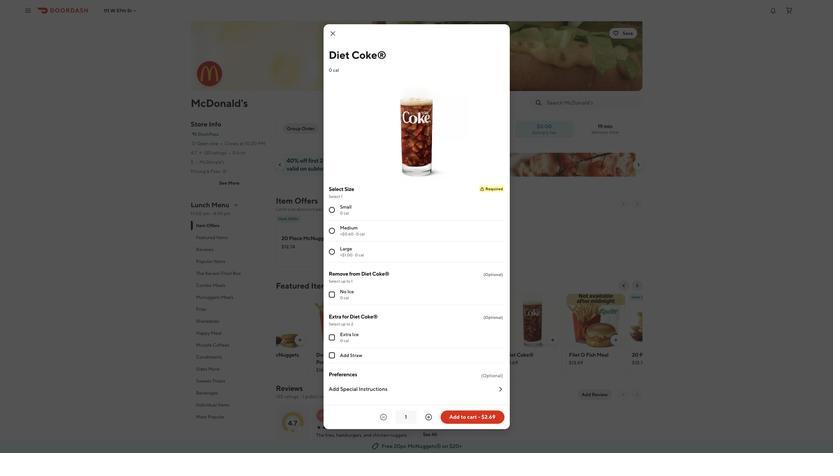 Task type: locate. For each thing, give the bounding box(es) containing it.
add left cart on the bottom of the page
[[449, 414, 460, 421]]

1 horizontal spatial featured
[[276, 281, 309, 291]]

cal down small
[[344, 211, 349, 216]]

1 vertical spatial 1
[[351, 279, 353, 284]]

0 horizontal spatial -
[[210, 211, 212, 217]]

per
[[316, 207, 323, 212]]

1 vertical spatial featured
[[276, 281, 309, 291]]

open
[[197, 141, 209, 146]]

4:59
[[213, 211, 223, 217]]

2 previous button of carousel image from the top
[[621, 283, 626, 289]]

with right $10
[[376, 157, 387, 164]]

0 horizontal spatial 20 piece mcnuggets $12.74
[[282, 235, 331, 250]]

add for add straw
[[340, 353, 349, 358]]

20 piece mcnuggets $12.74
[[282, 235, 331, 250], [632, 352, 682, 366]]

items for individual items button
[[218, 403, 230, 408]]

instructions
[[359, 386, 388, 393]]

more for sides more
[[208, 367, 220, 372]]

0 horizontal spatial offers
[[206, 223, 220, 229]]

57th
[[116, 8, 126, 13]]

up down for
[[341, 322, 346, 327]]

• right $
[[195, 160, 197, 165]]

cal up quarter
[[344, 338, 349, 343]]

0 vertical spatial $12.74
[[282, 244, 295, 250]]

0 vertical spatial ratings
[[212, 150, 227, 156]]

0 horizontal spatial off
[[300, 157, 307, 164]]

(optional) inside extra for diet coke® group
[[484, 315, 503, 320]]

up up $15
[[342, 157, 349, 164]]

1 vertical spatial (optional)
[[484, 315, 503, 320]]

items inside button
[[216, 235, 228, 240]]

135 up $ • mcdonald's
[[204, 150, 211, 156]]

·
[[354, 232, 355, 237], [353, 253, 354, 258]]

group order button
[[283, 123, 319, 134]]

4 select from the top
[[329, 322, 340, 327]]

0 vertical spatial previous button of carousel image
[[621, 202, 626, 207]]

up inside remove from diet coke® select up to 1
[[341, 279, 346, 284]]

1 vertical spatial 2
[[351, 322, 353, 327]]

1 horizontal spatial 135
[[276, 394, 283, 400]]

items up "the kerwin frost box"
[[214, 259, 225, 264]]

0 right +$1.00
[[355, 253, 358, 258]]

$10
[[356, 157, 366, 164]]

lunch menu
[[191, 201, 229, 209]]

items up most popular button
[[218, 403, 230, 408]]

40%
[[287, 157, 299, 164]]

meal right fish
[[597, 352, 609, 359]]

meal inside triple cheeseburger meal
[[379, 360, 391, 366]]

4.7 up of 5 stars
[[288, 420, 297, 427]]

1 off from the left
[[300, 157, 307, 164]]

add inside button
[[449, 414, 460, 421]]

• left 0.6
[[229, 150, 230, 156]]

2 vertical spatial up
[[341, 322, 346, 327]]

more up menu
[[228, 181, 240, 186]]

$ • mcdonald's
[[191, 160, 225, 165]]

0 vertical spatial (optional)
[[484, 272, 503, 277]]

delivery down $0.00
[[532, 130, 549, 135]]

menu
[[211, 201, 229, 209]]

1 vertical spatial mcdonald's
[[199, 160, 225, 165]]

0 up quarter
[[340, 338, 343, 343]]

to for $10
[[350, 157, 355, 164]]

4.7 up $
[[191, 150, 197, 156]]

2 inside 40% off first 2 orders up to $10 off with 40welcome, valid on subtotals $15
[[320, 157, 323, 164]]

4.7
[[191, 150, 197, 156], [288, 420, 297, 427]]

cal down no
[[344, 296, 349, 301]]

2 add item to cart image from the left
[[613, 338, 618, 343]]

11:00 am - 4:59 pm
[[191, 211, 231, 217]]

0 horizontal spatial see
[[219, 181, 227, 186]]

0 horizontal spatial $12.74
[[282, 244, 295, 250]]

delivery
[[592, 130, 608, 135], [532, 130, 549, 135]]

meal down pounder
[[316, 367, 328, 373]]

1 add item to cart image from the left
[[550, 338, 555, 343]]

up inside 40% off first 2 orders up to $10 off with 40welcome, valid on subtotals $15
[[342, 157, 349, 164]]

review
[[592, 392, 608, 398]]

111 w 57th st
[[104, 8, 132, 13]]

meal inside double quarter pounder with cheese meal
[[316, 367, 328, 373]]

close diet coke® image
[[329, 29, 337, 37]]

1 horizontal spatial off
[[367, 157, 375, 164]]

add review
[[582, 392, 608, 398]]

add for add review
[[582, 392, 591, 398]]

extra for extra ice
[[340, 332, 351, 337]]

meal down triple
[[379, 360, 391, 366]]

mcnuggets meals button
[[191, 292, 268, 304]]

up inside extra for diet coke® select up to 2
[[341, 322, 346, 327]]

ice down extra for diet coke® select up to 2
[[352, 332, 359, 337]]

0 vertical spatial featured items
[[196, 235, 228, 240]]

next image
[[634, 392, 640, 398]]

min
[[604, 123, 613, 130]]

see down the fees
[[219, 181, 227, 186]]

2 horizontal spatial 1
[[351, 279, 353, 284]]

1 horizontal spatial on
[[442, 444, 448, 450]]

on inside 40% off first 2 orders up to $10 off with 40welcome, valid on subtotals $15
[[300, 165, 307, 172]]

0 horizontal spatial more
[[208, 367, 220, 372]]

extra inside extra ice 0 cal
[[340, 332, 351, 337]]

cal right +$1.00
[[359, 253, 364, 258]]

diet inside extra for diet coke® select up to 2
[[350, 314, 360, 320]]

0 vertical spatial ice
[[347, 289, 354, 295]]

popular down individual items
[[208, 415, 224, 420]]

see inside button
[[219, 181, 227, 186]]

0 horizontal spatial on
[[300, 165, 307, 172]]

1 horizontal spatial offer
[[641, 295, 652, 300]]

· right +$1.00
[[353, 253, 354, 258]]

delivery inside 19 min delivery time
[[592, 130, 608, 135]]

(optional) for remove from diet coke®
[[484, 272, 503, 277]]

11:00
[[191, 211, 202, 217]]

0 vertical spatial 135
[[204, 150, 211, 156]]

mcdonald's image
[[191, 21, 642, 91], [197, 61, 222, 86]]

0 horizontal spatial 135
[[204, 150, 211, 156]]

ratings down now
[[212, 150, 227, 156]]

0.6
[[232, 150, 240, 156]]

· right +$0.60
[[354, 232, 355, 237]]

reviews button
[[191, 244, 268, 256]]

1 horizontal spatial order
[[381, 425, 391, 430]]

more right sides on the bottom left of page
[[208, 367, 220, 372]]

1 down from
[[351, 279, 353, 284]]

2 right first
[[320, 157, 323, 164]]

more inside sides more button
[[208, 367, 220, 372]]

2 vertical spatial 1
[[302, 394, 304, 400]]

select up extra ice 0 cal
[[329, 322, 340, 327]]

2 up extra ice 0 cal
[[351, 322, 353, 327]]

1 vertical spatial $2.69
[[481, 414, 496, 421]]

more inside see more button
[[228, 181, 240, 186]]

notification bell image
[[769, 6, 777, 14]]

see left all
[[423, 432, 431, 438]]

see more
[[219, 181, 240, 186]]

add left review
[[582, 392, 591, 398]]

select inside extra for diet coke® select up to 2
[[329, 322, 340, 327]]

popular items
[[196, 259, 225, 264]]

up down remove
[[341, 279, 346, 284]]

1 vertical spatial order
[[381, 425, 391, 430]]

cal inside small 0 cal
[[344, 211, 349, 216]]

select promotional banner element
[[439, 177, 479, 189]]

to inside button
[[461, 414, 466, 421]]

select
[[329, 186, 344, 192], [329, 194, 340, 199], [329, 279, 340, 284], [329, 322, 340, 327]]

1 horizontal spatial 4.7
[[288, 420, 297, 427]]

order
[[324, 207, 335, 212]]

mcnuggetsⓡ
[[408, 444, 441, 450]]

· for large
[[353, 253, 354, 258]]

to down for
[[347, 322, 350, 327]]

shareables
[[196, 319, 219, 324]]

1 horizontal spatial offers
[[294, 196, 318, 206]]

meals down "the kerwin frost box"
[[213, 283, 225, 288]]

ice right no
[[347, 289, 354, 295]]

fries
[[196, 307, 206, 312]]

0 horizontal spatial delivery
[[532, 130, 549, 135]]

w
[[110, 8, 115, 13]]

offers down 11:00 am - 4:59 pm
[[206, 223, 220, 229]]

1 horizontal spatial item offer
[[632, 295, 652, 300]]

meal
[[211, 331, 222, 336], [597, 352, 609, 359], [379, 360, 391, 366], [316, 367, 328, 373]]

to inside remove from diet coke® select up to 1
[[347, 279, 350, 284]]

select size select 1
[[329, 186, 354, 199]]

1 vertical spatial popular
[[208, 415, 224, 420]]

extra down extra for diet coke® select up to 2
[[340, 332, 351, 337]]

to down from
[[347, 279, 350, 284]]

diet coke®
[[329, 48, 386, 61]]

add to cart - $2.69
[[449, 414, 496, 421]]

add up the review at the bottom left of page
[[329, 386, 339, 393]]

double
[[316, 352, 333, 359]]

None radio
[[329, 207, 335, 213], [329, 228, 335, 234], [329, 249, 335, 255], [329, 207, 335, 213], [329, 228, 335, 234], [329, 249, 335, 255]]

mi
[[241, 150, 246, 156]]

items down remove
[[311, 281, 332, 291]]

caramel frappé image
[[440, 294, 499, 350]]

most popular button
[[191, 411, 268, 423]]

0 horizontal spatial piece
[[257, 352, 270, 359]]

dashpass
[[198, 132, 219, 137]]

items
[[216, 235, 228, 240], [214, 259, 225, 264], [311, 281, 332, 291], [218, 403, 230, 408]]

to left cart on the bottom of the page
[[461, 414, 466, 421]]

add left straw
[[340, 353, 349, 358]]

• inside reviews 135 ratings • 1 public review
[[300, 394, 302, 400]]

1 horizontal spatial mcnuggets
[[303, 235, 331, 242]]

add special instructions button
[[329, 381, 504, 399]]

previous button of carousel image
[[277, 162, 283, 168]]

one
[[288, 207, 296, 212]]

to inside extra for diet coke® select up to 2
[[347, 322, 350, 327]]

info
[[209, 120, 221, 128]]

increase quantity by 1 image
[[425, 414, 433, 422]]

cal inside large +$1.00 · 0 cal
[[359, 253, 364, 258]]

0 vertical spatial meals
[[213, 283, 225, 288]]

$12.74
[[282, 244, 295, 250], [632, 361, 646, 366]]

filet o fish meal image
[[566, 294, 625, 350]]

1 horizontal spatial -
[[478, 414, 480, 421]]

offers up discount
[[294, 196, 318, 206]]

1 vertical spatial see
[[423, 432, 431, 438]]

doordash
[[361, 425, 380, 430]]

to left $10
[[350, 157, 355, 164]]

(optional)
[[484, 272, 503, 277], [484, 315, 503, 320], [481, 373, 503, 379]]

1 vertical spatial 4.7
[[288, 420, 297, 427]]

ratings down reviews link
[[284, 394, 299, 400]]

1 delivery from the left
[[592, 130, 608, 135]]

1 horizontal spatial more
[[228, 181, 240, 186]]

0 horizontal spatial add item to cart image
[[550, 338, 555, 343]]

mccafe
[[196, 343, 212, 348]]

1 vertical spatial ratings
[[284, 394, 299, 400]]

open menu image
[[24, 6, 32, 14]]

1 horizontal spatial delivery
[[592, 130, 608, 135]]

Current quantity is 1 number field
[[399, 414, 413, 421]]

up for 2
[[341, 322, 346, 327]]

closes
[[225, 141, 239, 146]]

$13.69
[[569, 361, 583, 366]]

to inside 40% off first 2 orders up to $10 off with 40welcome, valid on subtotals $15
[[350, 157, 355, 164]]

- right cart on the bottom of the page
[[478, 414, 480, 421]]

order right "group" at the top left
[[302, 126, 315, 131]]

1 horizontal spatial add item to cart image
[[613, 338, 618, 343]]

select down remove
[[329, 279, 340, 284]]

diet inside the diet coke® $2.69
[[506, 352, 516, 359]]

0 vertical spatial up
[[342, 157, 349, 164]]

1 horizontal spatial reviews
[[276, 384, 303, 393]]

meal up the mccafe coffees
[[211, 331, 222, 336]]

diet coke® dialog
[[323, 24, 510, 430]]

0.6 mi
[[232, 150, 246, 156]]

0 vertical spatial order
[[302, 126, 315, 131]]

most popular
[[196, 415, 224, 420]]

on
[[300, 165, 307, 172], [442, 444, 448, 450]]

ice for from
[[347, 289, 354, 295]]

off left first
[[300, 157, 307, 164]]

ice
[[347, 289, 354, 295], [352, 332, 359, 337]]

mcnuggets
[[196, 295, 220, 300]]

1 left public
[[302, 394, 304, 400]]

order down decrease quantity by 1 image
[[381, 425, 391, 430]]

111 w 57th st button
[[104, 8, 137, 13]]

135 down reviews link
[[276, 394, 283, 400]]

condiments button
[[191, 352, 268, 364]]

0 horizontal spatial ratings
[[212, 150, 227, 156]]

1 vertical spatial up
[[341, 279, 346, 284]]

· inside medium +$0.60 · 0 cal
[[354, 232, 355, 237]]

extra left for
[[329, 314, 341, 320]]

ice inside extra ice 0 cal
[[352, 332, 359, 337]]

items up reviews button
[[216, 235, 228, 240]]

add item to cart image
[[550, 338, 555, 343], [613, 338, 618, 343]]

135 inside reviews 135 ratings • 1 public review
[[276, 394, 283, 400]]

0 down small
[[340, 211, 343, 216]]

see
[[219, 181, 227, 186], [423, 432, 431, 438]]

1 horizontal spatial 20 piece mcnuggets $12.74
[[632, 352, 682, 366]]

1 vertical spatial extra
[[340, 332, 351, 337]]

2 delivery from the left
[[532, 130, 549, 135]]

(optional) for extra for diet coke®
[[484, 315, 503, 320]]

offer
[[288, 217, 298, 222], [641, 295, 652, 300]]

1 vertical spatial 135
[[276, 394, 283, 400]]

previous button of carousel image
[[621, 202, 626, 207], [621, 283, 626, 289]]

popular up "the"
[[196, 259, 213, 264]]

on left the $20+ on the right bottom of page
[[442, 444, 448, 450]]

1 horizontal spatial $2.69
[[506, 361, 518, 366]]

$2.69
[[506, 361, 518, 366], [481, 414, 496, 421]]

select left size
[[329, 186, 344, 192]]

0 vertical spatial -
[[210, 211, 212, 217]]

1 vertical spatial previous button of carousel image
[[621, 283, 626, 289]]

meals
[[213, 283, 225, 288], [221, 295, 234, 300]]

0 down no
[[340, 296, 343, 301]]

135
[[204, 150, 211, 156], [276, 394, 283, 400]]

0 vertical spatial with
[[376, 157, 387, 164]]

fries button
[[191, 304, 268, 316]]

1 vertical spatial ·
[[353, 253, 354, 258]]

0 inside large +$1.00 · 0 cal
[[355, 253, 358, 258]]

save button
[[609, 28, 637, 39]]

0 horizontal spatial mcnuggets
[[271, 352, 299, 359]]

up for $10
[[342, 157, 349, 164]]

extra for diet coke® group
[[329, 313, 504, 363]]

1 vertical spatial meals
[[221, 295, 234, 300]]

ice inside no ice 0 cal
[[347, 289, 354, 295]]

0 vertical spatial ·
[[354, 232, 355, 237]]

0 horizontal spatial 2
[[320, 157, 323, 164]]

add item to cart image for filet o fish meal
[[613, 338, 618, 343]]

on right valid
[[300, 165, 307, 172]]

item offers limit one discount per order
[[276, 196, 335, 212]]

0 vertical spatial reviews
[[196, 247, 214, 252]]

· inside large +$1.00 · 0 cal
[[353, 253, 354, 258]]

1 vertical spatial featured items
[[276, 281, 332, 291]]

2 horizontal spatial piece
[[640, 352, 653, 359]]

2 inside extra for diet coke® select up to 2
[[351, 322, 353, 327]]

treats
[[212, 379, 225, 384]]

1 vertical spatial reviews
[[276, 384, 303, 393]]

0 vertical spatial extra
[[329, 314, 341, 320]]

meals down combo meals button
[[221, 295, 234, 300]]

1 vertical spatial ice
[[352, 332, 359, 337]]

cal down diet coke® at the left top
[[333, 67, 339, 73]]

0 vertical spatial 2
[[320, 157, 323, 164]]

item offers heading
[[276, 196, 318, 206]]

0 horizontal spatial reviews
[[196, 247, 214, 252]]

triple cheeseburger meal image
[[377, 294, 436, 350]]

small 0 cal
[[340, 204, 352, 216]]

with down quarter
[[337, 360, 348, 366]]

add inside extra for diet coke® group
[[340, 353, 349, 358]]

box
[[233, 271, 241, 276]]

cal right +$0.60
[[360, 232, 365, 237]]

combo meals button
[[191, 280, 268, 292]]

1 previous button of carousel image from the top
[[621, 202, 626, 207]]

decrease quantity by 1 image
[[379, 414, 387, 422]]

mcnuggets inside button
[[271, 352, 299, 359]]

0 down medium on the left
[[356, 232, 359, 237]]

1 horizontal spatial ratings
[[284, 394, 299, 400]]

1 horizontal spatial with
[[376, 157, 387, 164]]

Item Search search field
[[547, 99, 637, 107]]

2 select from the top
[[329, 194, 340, 199]]

offers inside item offers limit one discount per order
[[294, 196, 318, 206]]

piece inside button
[[257, 352, 270, 359]]

3 select from the top
[[329, 279, 340, 284]]

0 vertical spatial 20
[[282, 235, 288, 242]]

extra inside extra for diet coke® select up to 2
[[329, 314, 341, 320]]

0 vertical spatial offers
[[294, 196, 318, 206]]

0 vertical spatial 1
[[341, 194, 343, 199]]

4
[[253, 352, 256, 359]]

add
[[340, 353, 349, 358], [329, 386, 339, 393], [582, 392, 591, 398], [449, 414, 460, 421]]

1 horizontal spatial $12.74
[[632, 361, 646, 366]]

previous image
[[621, 392, 626, 398]]

off right $10
[[367, 157, 375, 164]]

0 vertical spatial popular
[[196, 259, 213, 264]]

up for 1
[[341, 279, 346, 284]]

- right am
[[210, 211, 212, 217]]

0 horizontal spatial 1
[[302, 394, 304, 400]]

extra for diet coke® select up to 2
[[329, 314, 378, 327]]

20
[[282, 235, 288, 242], [632, 352, 639, 359]]

• left public
[[300, 394, 302, 400]]

mcdonald's up info
[[191, 97, 248, 109]]

1 vertical spatial 20 piece mcnuggets $12.74
[[632, 352, 682, 366]]

reviews inside reviews 135 ratings • 1 public review
[[276, 384, 303, 393]]

limit
[[276, 207, 287, 212]]

featured inside button
[[196, 235, 215, 240]]

special
[[340, 386, 358, 393]]

select up order
[[329, 194, 340, 199]]

0 horizontal spatial $2.69
[[481, 414, 496, 421]]

size
[[344, 186, 354, 192]]

None checkbox
[[329, 292, 335, 298], [329, 335, 335, 341], [329, 292, 335, 298], [329, 335, 335, 341]]

piece
[[289, 235, 302, 242], [257, 352, 270, 359], [640, 352, 653, 359]]

1 up small
[[341, 194, 343, 199]]

20 piece mcnuggets image
[[629, 294, 688, 350]]

0 horizontal spatial featured items
[[196, 235, 228, 240]]

0 horizontal spatial 4.7
[[191, 150, 197, 156]]

add item to cart image for diet coke®
[[550, 338, 555, 343]]

0 vertical spatial on
[[300, 165, 307, 172]]

individual items
[[196, 403, 230, 408]]

delivery left time
[[592, 130, 608, 135]]

0 vertical spatial $2.69
[[506, 361, 518, 366]]

reviews inside button
[[196, 247, 214, 252]]

(optional) inside remove from diet coke® group
[[484, 272, 503, 277]]

next button of carousel image
[[636, 162, 641, 168], [634, 283, 640, 289]]

1 vertical spatial more
[[208, 367, 220, 372]]

mcdonald's up pricing & fees 'button'
[[199, 160, 225, 165]]

0 horizontal spatial order
[[302, 126, 315, 131]]



Task type: describe. For each thing, give the bounding box(es) containing it.
extra ice 0 cal
[[340, 332, 359, 343]]

pricing & fees button
[[191, 168, 227, 175]]

at
[[240, 141, 244, 146]]

add for add special instructions
[[329, 386, 339, 393]]

add for add to cart - $2.69
[[449, 414, 460, 421]]

of
[[285, 440, 288, 445]]

delivery inside $0.00 delivery fee
[[532, 130, 549, 135]]

cheese
[[349, 360, 366, 366]]

1 horizontal spatial piece
[[289, 235, 302, 242]]

1 vertical spatial offer
[[641, 295, 652, 300]]

coke® inside remove from diet coke® select up to 1
[[372, 271, 389, 277]]

to for 1
[[347, 279, 350, 284]]

• closes at 10:30 pm
[[221, 141, 265, 146]]

combo
[[196, 283, 212, 288]]

meals for mcnuggets meals
[[221, 295, 234, 300]]

the
[[196, 271, 204, 276]]

featured items inside button
[[196, 235, 228, 240]]

st
[[127, 8, 132, 13]]

next button of carousel image
[[634, 202, 640, 207]]

beverages
[[196, 391, 218, 396]]

1 vertical spatial $12.74
[[632, 361, 646, 366]]

1 vertical spatial next button of carousel image
[[634, 283, 640, 289]]

free
[[382, 444, 393, 450]]

most
[[196, 415, 207, 420]]

2 vertical spatial (optional)
[[481, 373, 503, 379]]

cal inside no ice 0 cal
[[344, 296, 349, 301]]

popular inside button
[[196, 259, 213, 264]]

coke® inside the diet coke® $2.69
[[517, 352, 534, 359]]

1 inside select size select 1
[[341, 194, 343, 199]]

of 5 stars
[[285, 440, 301, 445]]

add straw
[[340, 353, 362, 358]]

pricing & fees
[[191, 169, 220, 174]]

diet coke® image
[[503, 294, 562, 350]]

reviews link
[[276, 384, 303, 393]]

0 horizontal spatial offer
[[288, 217, 298, 222]]

happy meal
[[196, 331, 222, 336]]

$2.69 inside the diet coke® $2.69
[[506, 361, 518, 366]]

1 vertical spatial 20
[[632, 352, 639, 359]]

10:30
[[245, 141, 257, 146]]

store
[[191, 120, 207, 128]]

add review button
[[578, 390, 612, 400]]

select inside remove from diet coke® select up to 1
[[329, 279, 340, 284]]

pm
[[258, 141, 265, 146]]

coffees
[[213, 343, 229, 348]]

• right 11/11/23
[[359, 425, 361, 430]]

meal inside button
[[211, 331, 222, 336]]

kerwin
[[205, 271, 220, 276]]

Add Straw checkbox
[[329, 353, 335, 359]]

double quarter pounder with cheese meal image
[[313, 294, 372, 350]]

popular items button
[[191, 256, 268, 268]]

4 piece mcnuggets image
[[250, 294, 309, 350]]

featured items heading
[[276, 281, 332, 291]]

$15
[[333, 165, 342, 172]]

medium
[[340, 225, 358, 231]]

offers for item offers
[[206, 223, 220, 229]]

5
[[289, 440, 292, 445]]

sweets
[[196, 379, 211, 384]]

frost
[[221, 271, 232, 276]]

· for medium
[[354, 232, 355, 237]]

quarter
[[334, 352, 353, 359]]

required
[[486, 186, 503, 191]]

ratings inside reviews 135 ratings • 1 public review
[[284, 394, 299, 400]]

o
[[581, 352, 585, 359]]

1 inside reviews 135 ratings • 1 public review
[[302, 394, 304, 400]]

the kerwin frost box
[[196, 271, 241, 276]]

fees
[[211, 169, 220, 174]]

pm
[[224, 211, 231, 217]]

stars
[[292, 440, 301, 445]]

0 down diet coke® at the left top
[[329, 67, 332, 73]]

reviews for reviews 135 ratings • 1 public review
[[276, 384, 303, 393]]

triple
[[379, 352, 393, 359]]

$4.39 button
[[440, 294, 499, 377]]

double quarter pounder with cheese meal
[[316, 352, 366, 373]]

items for popular items button
[[214, 259, 225, 264]]

cheeseburger
[[393, 352, 427, 359]]

19
[[598, 123, 603, 130]]

2 horizontal spatial mcnuggets
[[654, 352, 682, 359]]

1 select from the top
[[329, 186, 344, 192]]

see more button
[[191, 178, 268, 189]]

see for see more
[[219, 181, 227, 186]]

remove from diet coke® group
[[329, 271, 504, 306]]

beverages button
[[191, 387, 268, 399]]

cal inside extra ice 0 cal
[[344, 338, 349, 343]]

$16.29
[[316, 368, 330, 373]]

add item to cart image
[[297, 338, 303, 343]]

see for see all
[[423, 432, 431, 438]]

sides more
[[196, 367, 220, 372]]

large +$1.00 · 0 cal
[[340, 246, 364, 258]]

see all
[[423, 432, 437, 438]]

1 inside remove from diet coke® select up to 1
[[351, 279, 353, 284]]

am
[[203, 211, 209, 217]]

group
[[287, 126, 301, 131]]

the kerwin frost box button
[[191, 268, 268, 280]]

mccafe coffees button
[[191, 340, 268, 352]]

coke® inside extra for diet coke® select up to 2
[[361, 314, 378, 320]]

meal inside the filet o fish meal $13.69
[[597, 352, 609, 359]]

featured inside 'heading'
[[276, 281, 309, 291]]

sweets treats
[[196, 379, 225, 384]]

orders
[[324, 157, 341, 164]]

meals for combo meals
[[213, 283, 225, 288]]

public
[[305, 394, 318, 400]]

extra for extra for diet coke®
[[329, 314, 341, 320]]

1 vertical spatial on
[[442, 444, 448, 450]]

135 ratings •
[[204, 150, 230, 156]]

subtotals
[[308, 165, 332, 172]]

0 items, open order cart image
[[785, 6, 793, 14]]

items inside 'heading'
[[311, 281, 332, 291]]

p
[[320, 412, 324, 419]]

2 off from the left
[[367, 157, 375, 164]]

order inside button
[[302, 126, 315, 131]]

0 inside extra ice 0 cal
[[340, 338, 343, 343]]

19 min delivery time
[[592, 123, 619, 135]]

more for see more
[[228, 181, 240, 186]]

add special instructions
[[329, 386, 388, 393]]

group order
[[287, 126, 315, 131]]

individual
[[196, 403, 217, 408]]

reviews for reviews
[[196, 247, 214, 252]]

diet inside remove from diet coke® select up to 1
[[361, 271, 371, 277]]

0 inside no ice 0 cal
[[340, 296, 343, 301]]

free 20pc mcnuggetsⓡ on $20+
[[382, 444, 462, 450]]

all
[[432, 432, 437, 438]]

20pc
[[394, 444, 407, 450]]

0 horizontal spatial item offer
[[279, 217, 298, 222]]

to for 2
[[347, 322, 350, 327]]

medium +$0.60 · 0 cal
[[340, 225, 365, 237]]

items for featured items button
[[216, 235, 228, 240]]

reviews 135 ratings • 1 public review
[[276, 384, 333, 400]]

featured items button
[[191, 232, 268, 244]]

store info
[[191, 120, 221, 128]]

with inside double quarter pounder with cheese meal
[[337, 360, 348, 366]]

popular inside button
[[208, 415, 224, 420]]

- inside button
[[478, 414, 480, 421]]

1 horizontal spatial featured items
[[276, 281, 332, 291]]

happy
[[196, 331, 210, 336]]

with inside 40% off first 2 orders up to $10 off with 40welcome, valid on subtotals $15
[[376, 157, 387, 164]]

time
[[609, 130, 619, 135]]

select size group
[[329, 186, 504, 263]]

0 inside medium +$0.60 · 0 cal
[[356, 232, 359, 237]]

0 vertical spatial 4.7
[[191, 150, 197, 156]]

ice for for
[[352, 332, 359, 337]]

item inside item offers limit one discount per order
[[276, 196, 293, 206]]

small
[[340, 204, 352, 210]]

$2.69 inside button
[[481, 414, 496, 421]]

sides
[[196, 367, 207, 372]]

• right now
[[221, 141, 223, 146]]

0 vertical spatial mcdonald's
[[191, 97, 248, 109]]

4 piece mcnuggets
[[253, 352, 299, 359]]

preferences
[[329, 372, 357, 378]]

0 vertical spatial next button of carousel image
[[636, 162, 641, 168]]

cal inside medium +$0.60 · 0 cal
[[360, 232, 365, 237]]

$20+
[[449, 444, 462, 450]]

valid
[[287, 165, 299, 172]]

0 inside small 0 cal
[[340, 211, 343, 216]]

offers for item offers limit one discount per order
[[294, 196, 318, 206]]



Task type: vqa. For each thing, say whether or not it's contained in the screenshot.
The • corresponding to Grilled Salmon Plate (GF)
no



